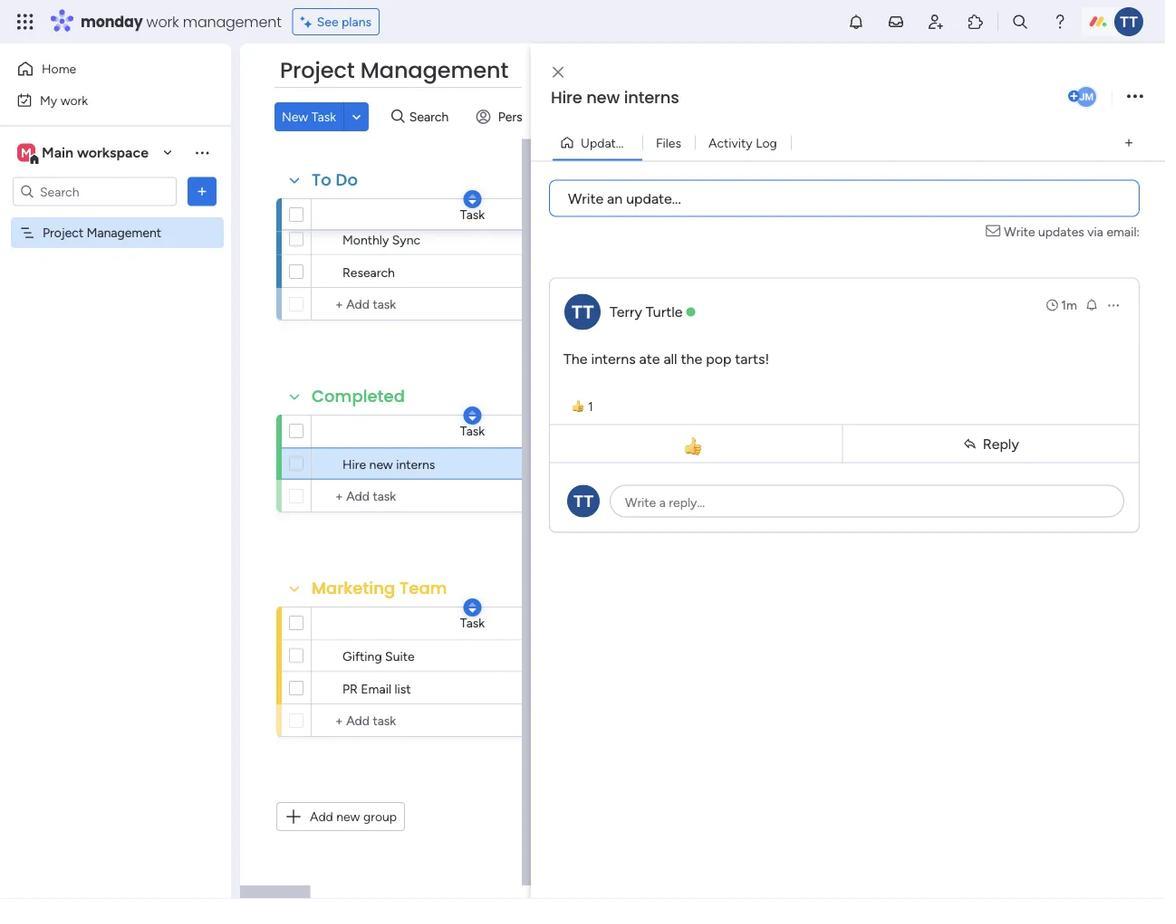 Task type: locate. For each thing, give the bounding box(es) containing it.
work right the my
[[60, 92, 88, 108]]

to
[[312, 169, 332, 192]]

write a reply...
[[625, 495, 705, 510]]

activity log
[[709, 135, 777, 150]]

1 vertical spatial 1
[[588, 399, 593, 414]]

marketing team
[[312, 577, 447, 600]]

monday work management
[[81, 11, 282, 32]]

reply...
[[669, 495, 705, 510]]

project up new task
[[280, 55, 355, 86]]

management down search in workspace field
[[87, 225, 161, 241]]

new right add
[[336, 810, 360, 825]]

new inside "button"
[[336, 810, 360, 825]]

write left an
[[568, 190, 604, 207]]

new up updates
[[586, 86, 620, 109]]

hire new interns
[[551, 86, 679, 109], [343, 457, 435, 472]]

email:
[[1107, 224, 1140, 240]]

2 vertical spatial + add task text field
[[321, 711, 625, 732]]

pr email list
[[343, 682, 411, 697]]

0 horizontal spatial project
[[43, 225, 84, 241]]

2 horizontal spatial write
[[1004, 224, 1036, 240]]

3 sort desc image from the top
[[469, 602, 476, 614]]

work inside my work button
[[60, 92, 88, 108]]

options image up add view icon at right
[[1127, 85, 1144, 109]]

workspace
[[77, 144, 149, 161]]

team
[[400, 577, 447, 600]]

via
[[1088, 224, 1104, 240]]

reply
[[983, 435, 1019, 453]]

group
[[363, 810, 397, 825]]

see
[[317, 14, 339, 29]]

1 horizontal spatial work
[[146, 11, 179, 32]]

hire
[[551, 86, 582, 109], [343, 457, 366, 472]]

1 vertical spatial project management
[[43, 225, 161, 241]]

1 vertical spatial new
[[369, 457, 393, 472]]

Search in workspace field
[[38, 181, 151, 202]]

work
[[146, 11, 179, 32], [60, 92, 88, 108]]

1 horizontal spatial 1
[[640, 135, 645, 150]]

sync
[[392, 232, 421, 247]]

hire down close image in the left of the page
[[551, 86, 582, 109]]

0 horizontal spatial work
[[60, 92, 88, 108]]

invite members image
[[927, 13, 945, 31]]

terry turtle image
[[1115, 7, 1144, 36]]

turtle
[[646, 304, 683, 321]]

2 vertical spatial sort desc image
[[469, 602, 476, 614]]

completed
[[312, 385, 405, 408]]

person button
[[469, 102, 548, 131]]

1 horizontal spatial options image
[[1127, 85, 1144, 109]]

options image
[[1127, 85, 1144, 109], [1107, 298, 1121, 313]]

new task
[[282, 109, 336, 125]]

1 right /
[[640, 135, 645, 150]]

1 horizontal spatial write
[[625, 495, 656, 510]]

2 vertical spatial new
[[336, 810, 360, 825]]

project management down search in workspace field
[[43, 225, 161, 241]]

1 sort desc image from the top
[[469, 193, 476, 206]]

see plans
[[317, 14, 372, 29]]

0 vertical spatial + add task text field
[[321, 294, 625, 315]]

1 horizontal spatial management
[[360, 55, 509, 86]]

sort desc image for completed
[[469, 410, 476, 422]]

0 vertical spatial project management
[[280, 55, 509, 86]]

0 vertical spatial hire new interns
[[551, 86, 679, 109]]

0 vertical spatial work
[[146, 11, 179, 32]]

write for write an update...
[[568, 190, 604, 207]]

suite
[[385, 649, 415, 664]]

activity log button
[[695, 128, 791, 157]]

write left a
[[625, 495, 656, 510]]

select product image
[[16, 13, 34, 31]]

close image
[[553, 66, 564, 79]]

0 horizontal spatial 1
[[588, 399, 593, 414]]

1 vertical spatial sort desc image
[[469, 410, 476, 422]]

0 vertical spatial write
[[568, 190, 604, 207]]

home button
[[11, 54, 195, 83]]

1 horizontal spatial hire new interns
[[551, 86, 679, 109]]

hire new interns up updates / 1
[[551, 86, 679, 109]]

project management inside field
[[280, 55, 509, 86]]

work right monday in the top of the page
[[146, 11, 179, 32]]

0 vertical spatial new
[[586, 86, 620, 109]]

project down search in workspace field
[[43, 225, 84, 241]]

task inside button
[[312, 109, 336, 125]]

1 vertical spatial + add task text field
[[321, 486, 625, 508]]

0 vertical spatial project
[[280, 55, 355, 86]]

0 vertical spatial sort desc image
[[469, 193, 476, 206]]

management up search field
[[360, 55, 509, 86]]

0 vertical spatial interns
[[624, 86, 679, 109]]

sort desc image for marketing team
[[469, 602, 476, 614]]

1 horizontal spatial project
[[280, 55, 355, 86]]

1
[[640, 135, 645, 150], [588, 399, 593, 414]]

add new group
[[310, 810, 397, 825]]

dapulse drag 2 image
[[534, 452, 540, 472]]

envelope o image
[[986, 222, 1004, 242]]

pop
[[706, 351, 732, 368]]

+ Add task text field
[[321, 294, 625, 315], [321, 486, 625, 508], [321, 711, 625, 732]]

0 vertical spatial management
[[360, 55, 509, 86]]

workspace options image
[[193, 143, 211, 162]]

0 horizontal spatial write
[[568, 190, 604, 207]]

person
[[498, 109, 537, 125]]

hire new interns inside field
[[551, 86, 679, 109]]

task
[[312, 109, 336, 125], [460, 207, 485, 222], [460, 424, 485, 439], [460, 616, 485, 631]]

sort desc image
[[469, 193, 476, 206], [469, 410, 476, 422], [469, 602, 476, 614]]

hire down completed field
[[343, 457, 366, 472]]

option
[[0, 217, 231, 220]]

hire new interns down completed field
[[343, 457, 435, 472]]

1 horizontal spatial hire
[[551, 86, 582, 109]]

updates / 1 button
[[553, 128, 645, 157]]

0 vertical spatial hire
[[551, 86, 582, 109]]

add new group button
[[276, 803, 405, 832]]

1 vertical spatial write
[[1004, 224, 1036, 240]]

1 vertical spatial management
[[87, 225, 161, 241]]

write
[[568, 190, 604, 207], [1004, 224, 1036, 240], [625, 495, 656, 510]]

project management up the v2 search image
[[280, 55, 509, 86]]

1 down the interns ate all the pop tarts!
[[588, 399, 593, 414]]

project
[[280, 55, 355, 86], [43, 225, 84, 241]]

project inside "list box"
[[43, 225, 84, 241]]

0 horizontal spatial management
[[87, 225, 161, 241]]

1 horizontal spatial project management
[[280, 55, 509, 86]]

new task button
[[275, 102, 344, 131]]

interns down completed field
[[396, 457, 435, 472]]

1 vertical spatial project
[[43, 225, 84, 241]]

monday
[[81, 11, 143, 32]]

interns up files
[[624, 86, 679, 109]]

management
[[360, 55, 509, 86], [87, 225, 161, 241]]

Search field
[[405, 104, 459, 130]]

project management
[[280, 55, 509, 86], [43, 225, 161, 241]]

see plans button
[[292, 8, 380, 35]]

0 horizontal spatial hire new interns
[[343, 457, 435, 472]]

marketing
[[312, 577, 395, 600]]

my
[[40, 92, 57, 108]]

gifting
[[343, 649, 382, 664]]

the
[[564, 351, 588, 368]]

workspace image
[[17, 143, 35, 163]]

write left updates
[[1004, 224, 1036, 240]]

1 vertical spatial hire new interns
[[343, 457, 435, 472]]

new
[[586, 86, 620, 109], [369, 457, 393, 472], [336, 810, 360, 825]]

update...
[[626, 190, 681, 207]]

write an update... button
[[549, 180, 1140, 217]]

home
[[42, 61, 76, 77]]

1 vertical spatial options image
[[1107, 298, 1121, 313]]

sort desc image for to do
[[469, 193, 476, 206]]

to do
[[312, 169, 358, 192]]

2 horizontal spatial new
[[586, 86, 620, 109]]

write for write a reply...
[[625, 495, 656, 510]]

write inside button
[[568, 190, 604, 207]]

0 vertical spatial options image
[[1127, 85, 1144, 109]]

2 vertical spatial write
[[625, 495, 656, 510]]

new down completed field
[[369, 457, 393, 472]]

0 horizontal spatial project management
[[43, 225, 161, 241]]

interns inside field
[[624, 86, 679, 109]]

1 vertical spatial hire
[[343, 457, 366, 472]]

ate
[[639, 351, 660, 368]]

options image right reminder icon
[[1107, 298, 1121, 313]]

write updates via email:
[[1004, 224, 1140, 240]]

plans
[[342, 14, 372, 29]]

interns
[[624, 86, 679, 109], [591, 351, 636, 368], [396, 457, 435, 472]]

2 sort desc image from the top
[[469, 410, 476, 422]]

log
[[756, 135, 777, 150]]

1 vertical spatial work
[[60, 92, 88, 108]]

interns left ate
[[591, 351, 636, 368]]

updates / 1
[[581, 135, 645, 150]]

management
[[183, 11, 282, 32]]

0 horizontal spatial new
[[336, 810, 360, 825]]

notifications image
[[847, 13, 866, 31]]

project management list box
[[0, 214, 231, 493]]

project management inside "list box"
[[43, 225, 161, 241]]



Task type: describe. For each thing, give the bounding box(es) containing it.
dapulse addbtn image
[[1069, 91, 1080, 102]]

work for monday
[[146, 11, 179, 32]]

inbox image
[[887, 13, 905, 31]]

an
[[607, 190, 623, 207]]

monthly sync
[[343, 232, 421, 247]]

/
[[632, 135, 637, 150]]

help image
[[1051, 13, 1069, 31]]

0 horizontal spatial hire
[[343, 457, 366, 472]]

add view image
[[1126, 136, 1133, 149]]

workspace selection element
[[17, 142, 151, 165]]

updates
[[1039, 224, 1085, 240]]

1 + add task text field from the top
[[321, 294, 625, 315]]

options image
[[193, 183, 211, 201]]

updates
[[581, 135, 629, 150]]

task for completed
[[460, 424, 485, 439]]

management inside "list box"
[[87, 225, 161, 241]]

management inside field
[[360, 55, 509, 86]]

monthly
[[343, 232, 389, 247]]

add
[[310, 810, 333, 825]]

gifting suite
[[343, 649, 415, 664]]

v2 search image
[[392, 107, 405, 127]]

new inside field
[[586, 86, 620, 109]]

2 + add task text field from the top
[[321, 486, 625, 508]]

Marketing Team field
[[307, 577, 452, 601]]

reminder image
[[1085, 298, 1099, 312]]

Project Management field
[[276, 55, 513, 86]]

Hire new interns field
[[546, 86, 1065, 110]]

0 horizontal spatial options image
[[1107, 298, 1121, 313]]

1m link
[[1045, 296, 1078, 314]]

main
[[42, 144, 73, 161]]

a
[[660, 495, 666, 510]]

new
[[282, 109, 308, 125]]

list
[[395, 682, 411, 697]]

search everything image
[[1011, 13, 1030, 31]]

2 vertical spatial interns
[[396, 457, 435, 472]]

email
[[361, 682, 392, 697]]

the interns ate all the pop tarts!
[[564, 351, 770, 368]]

Completed field
[[307, 385, 410, 409]]

research
[[343, 265, 395, 280]]

write for write updates via email:
[[1004, 224, 1036, 240]]

files button
[[643, 128, 695, 157]]

0 vertical spatial 1
[[640, 135, 645, 150]]

the
[[681, 351, 703, 368]]

1m
[[1062, 298, 1078, 313]]

files
[[656, 135, 682, 150]]

work for my
[[60, 92, 88, 108]]

task for marketing team
[[460, 616, 485, 631]]

terry
[[610, 304, 642, 321]]

pr
[[343, 682, 358, 697]]

my work
[[40, 92, 88, 108]]

3 + add task text field from the top
[[321, 711, 625, 732]]

hire inside field
[[551, 86, 582, 109]]

do
[[336, 169, 358, 192]]

m
[[21, 145, 32, 160]]

main workspace
[[42, 144, 149, 161]]

write an update...
[[568, 190, 681, 207]]

tarts!
[[735, 351, 770, 368]]

all
[[664, 351, 678, 368]]

apps image
[[967, 13, 985, 31]]

activity
[[709, 135, 753, 150]]

terry turtle link
[[610, 304, 683, 321]]

angle down image
[[352, 110, 361, 124]]

To Do field
[[307, 169, 363, 192]]

task for to do
[[460, 207, 485, 222]]

terry turtle
[[610, 304, 683, 321]]

1 horizontal spatial new
[[369, 457, 393, 472]]

1 button
[[565, 396, 601, 417]]

my work button
[[11, 86, 195, 115]]

project inside field
[[280, 55, 355, 86]]

1 vertical spatial interns
[[591, 351, 636, 368]]

jeremy miller image
[[1075, 85, 1098, 109]]

reply button
[[847, 429, 1136, 459]]



Task type: vqa. For each thing, say whether or not it's contained in the screenshot.
second + Add Task text field from the bottom of the page
yes



